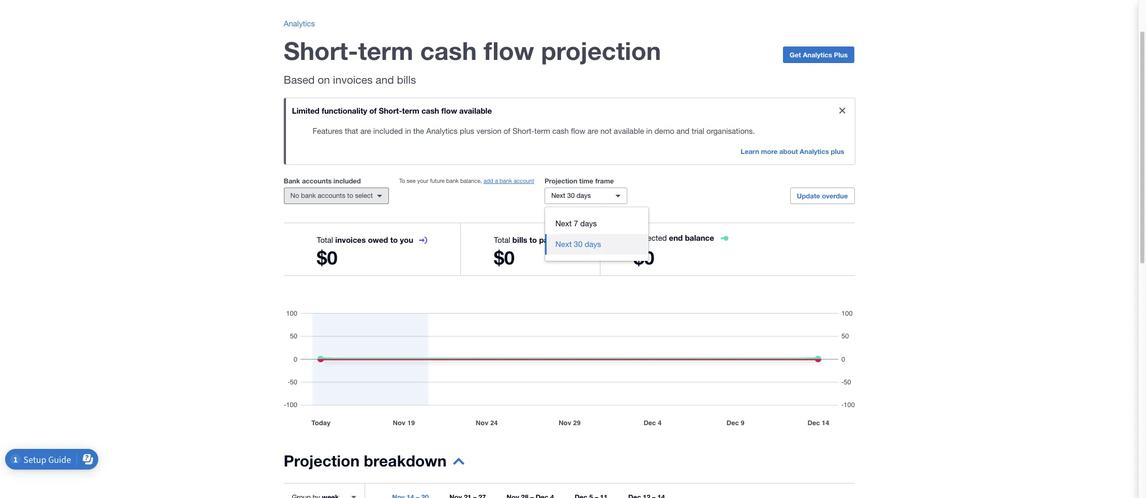 Task type: locate. For each thing, give the bounding box(es) containing it.
1 horizontal spatial bank
[[447, 178, 459, 184]]

days right 7
[[581, 219, 597, 228]]

2 horizontal spatial short-
[[513, 127, 535, 136]]

plus down close icon
[[832, 148, 845, 156]]

group
[[546, 208, 649, 261]]

0 horizontal spatial bank
[[301, 192, 316, 200]]

to left the select
[[347, 192, 353, 200]]

projected
[[634, 234, 667, 243]]

next 30 days down projection time frame
[[552, 192, 591, 200]]

1 horizontal spatial included
[[374, 127, 403, 136]]

2 horizontal spatial to
[[530, 236, 537, 245]]

bank right a
[[500, 178, 512, 184]]

next 30 days inside button
[[556, 240, 602, 249]]

2 vertical spatial next
[[556, 240, 572, 249]]

projection
[[545, 177, 578, 185], [284, 452, 360, 471]]

to left pay
[[530, 236, 537, 245]]

1 horizontal spatial available
[[614, 127, 645, 136]]

projection
[[542, 36, 662, 65]]

bills up limited functionality of short-term cash flow available
[[397, 73, 416, 86]]

1 are from the left
[[361, 127, 371, 136]]

2 vertical spatial cash
[[553, 127, 569, 136]]

1 total from the left
[[317, 236, 333, 245]]

days inside button
[[585, 240, 602, 249]]

1 horizontal spatial $0
[[494, 247, 515, 269]]

balance,
[[461, 178, 482, 184]]

analytics inside button
[[803, 51, 833, 59]]

0 vertical spatial next
[[552, 192, 566, 200]]

bills
[[397, 73, 416, 86], [513, 236, 528, 245]]

plus
[[460, 127, 475, 136], [832, 148, 845, 156]]

next down projection time frame
[[552, 192, 566, 200]]

are
[[361, 127, 371, 136], [588, 127, 599, 136]]

1 vertical spatial days
[[581, 219, 597, 228]]

0 vertical spatial flow
[[484, 36, 535, 65]]

in left demo
[[647, 127, 653, 136]]

next right pay
[[556, 240, 572, 249]]

days
[[577, 192, 591, 200], [581, 219, 597, 228], [585, 240, 602, 249]]

update
[[797, 192, 821, 200]]

accounts inside popup button
[[318, 192, 346, 200]]

limited
[[292, 106, 320, 115]]

1 horizontal spatial in
[[647, 127, 653, 136]]

days for next 30 days button
[[585, 240, 602, 249]]

invoices left the owed
[[336, 236, 366, 245]]

1 vertical spatial term
[[402, 106, 420, 115]]

short- right version
[[513, 127, 535, 136]]

short-
[[284, 36, 358, 65], [379, 106, 402, 115], [513, 127, 535, 136]]

and
[[376, 73, 394, 86], [677, 127, 690, 136]]

time
[[580, 177, 594, 185]]

in
[[405, 127, 411, 136], [647, 127, 653, 136]]

group containing next 7 days
[[546, 208, 649, 261]]

days down the next 7 days button
[[585, 240, 602, 249]]

included
[[374, 127, 403, 136], [334, 177, 361, 185]]

short- up on
[[284, 36, 358, 65]]

1 vertical spatial available
[[614, 127, 645, 136]]

no
[[291, 192, 299, 200]]

0 vertical spatial days
[[577, 192, 591, 200]]

1 vertical spatial accounts
[[318, 192, 346, 200]]

term
[[358, 36, 414, 65], [402, 106, 420, 115], [535, 127, 551, 136]]

total down no bank accounts to select
[[317, 236, 333, 245]]

available up version
[[460, 106, 492, 115]]

2 horizontal spatial flow
[[571, 127, 586, 136]]

0 horizontal spatial of
[[370, 106, 377, 115]]

and left the "trial"
[[677, 127, 690, 136]]

days inside popup button
[[577, 192, 591, 200]]

frame
[[596, 177, 614, 185]]

$0
[[317, 247, 338, 269], [494, 247, 515, 269], [634, 247, 655, 269]]

more
[[762, 148, 778, 156]]

0 vertical spatial included
[[374, 127, 403, 136]]

short-term cash flow projection
[[284, 36, 662, 65]]

analytics
[[284, 19, 315, 28], [803, 51, 833, 59], [427, 127, 458, 136], [800, 148, 830, 156]]

0 vertical spatial 30
[[568, 192, 575, 200]]

to inside total invoices owed to you $0
[[391, 236, 398, 245]]

days inside button
[[581, 219, 597, 228]]

available
[[460, 106, 492, 115], [614, 127, 645, 136]]

next 30 days down next 7 days
[[556, 240, 602, 249]]

accounts up no bank accounts to select
[[302, 177, 332, 185]]

to inside popup button
[[347, 192, 353, 200]]

included up no bank accounts to select popup button
[[334, 177, 361, 185]]

bank
[[447, 178, 459, 184], [500, 178, 512, 184], [301, 192, 316, 200]]

30 for next 30 days popup button
[[568, 192, 575, 200]]

next 30 days button
[[545, 188, 628, 204]]

plus left version
[[460, 127, 475, 136]]

that
[[345, 127, 358, 136]]

1 vertical spatial of
[[504, 127, 511, 136]]

to
[[347, 192, 353, 200], [391, 236, 398, 245], [530, 236, 537, 245]]

30 inside button
[[574, 240, 583, 249]]

included down limited functionality of short-term cash flow available
[[374, 127, 403, 136]]

total inside total invoices owed to you $0
[[317, 236, 333, 245]]

0 vertical spatial projection
[[545, 177, 578, 185]]

2 $0 from the left
[[494, 247, 515, 269]]

projection breakdown
[[284, 452, 447, 471]]

projection inside projection breakdown button
[[284, 452, 360, 471]]

1 vertical spatial flow
[[442, 106, 457, 115]]

get analytics plus button
[[784, 47, 855, 63]]

0 horizontal spatial included
[[334, 177, 361, 185]]

1 $0 from the left
[[317, 247, 338, 269]]

no bank accounts to select
[[291, 192, 373, 200]]

to for no bank accounts to select
[[347, 192, 353, 200]]

about
[[780, 148, 799, 156]]

1 vertical spatial bills
[[513, 236, 528, 245]]

1 vertical spatial projection
[[284, 452, 360, 471]]

invoices
[[333, 73, 373, 86], [336, 236, 366, 245]]

and up limited functionality of short-term cash flow available
[[376, 73, 394, 86]]

0 horizontal spatial available
[[460, 106, 492, 115]]

see
[[407, 178, 416, 184]]

analytics link
[[284, 19, 315, 28]]

0 vertical spatial available
[[460, 106, 492, 115]]

breakdown
[[364, 452, 447, 471]]

of right the "functionality"
[[370, 106, 377, 115]]

the
[[414, 127, 424, 136]]

are left not
[[588, 127, 599, 136]]

1 horizontal spatial total
[[494, 236, 511, 245]]

0 vertical spatial bills
[[397, 73, 416, 86]]

1 vertical spatial short-
[[379, 106, 402, 115]]

no bank accounts to select button
[[284, 188, 389, 204]]

0 vertical spatial and
[[376, 73, 394, 86]]

30 down projection time frame
[[568, 192, 575, 200]]

total for you
[[317, 236, 333, 245]]

1 horizontal spatial and
[[677, 127, 690, 136]]

next inside button
[[556, 240, 572, 249]]

are right "that"
[[361, 127, 371, 136]]

days for the next 7 days button
[[581, 219, 597, 228]]

list box
[[546, 208, 649, 261]]

short- right the "functionality"
[[379, 106, 402, 115]]

bank right "future"
[[447, 178, 459, 184]]

1 vertical spatial invoices
[[336, 236, 366, 245]]

list box containing next 7 days
[[546, 208, 649, 261]]

0 vertical spatial next 30 days
[[552, 192, 591, 200]]

bills left pay
[[513, 236, 528, 245]]

next left 7
[[556, 219, 572, 228]]

total inside total bills to pay $0
[[494, 236, 511, 245]]

$0 inside total invoices owed to you $0
[[317, 247, 338, 269]]

limited functionality of short-term cash flow available status
[[284, 98, 855, 165]]

to left you
[[391, 236, 398, 245]]

0 horizontal spatial and
[[376, 73, 394, 86]]

1 vertical spatial next
[[556, 219, 572, 228]]

1 vertical spatial and
[[677, 127, 690, 136]]

invoices inside total invoices owed to you $0
[[336, 236, 366, 245]]

next 30 days
[[552, 192, 591, 200], [556, 240, 602, 249]]

of right version
[[504, 127, 511, 136]]

bills inside total bills to pay $0
[[513, 236, 528, 245]]

select
[[355, 192, 373, 200]]

1 horizontal spatial short-
[[379, 106, 402, 115]]

0 horizontal spatial $0
[[317, 247, 338, 269]]

invoices right on
[[333, 73, 373, 86]]

available right not
[[614, 127, 645, 136]]

days down time
[[577, 192, 591, 200]]

0 horizontal spatial projection
[[284, 452, 360, 471]]

1 vertical spatial next 30 days
[[556, 240, 602, 249]]

projection time frame
[[545, 177, 614, 185]]

0 vertical spatial plus
[[460, 127, 475, 136]]

0 horizontal spatial in
[[405, 127, 411, 136]]

0 horizontal spatial are
[[361, 127, 371, 136]]

next inside button
[[556, 219, 572, 228]]

pay
[[540, 236, 553, 245]]

accounts
[[302, 177, 332, 185], [318, 192, 346, 200]]

0 vertical spatial short-
[[284, 36, 358, 65]]

0 horizontal spatial total
[[317, 236, 333, 245]]

total
[[317, 236, 333, 245], [494, 236, 511, 245]]

bank right no
[[301, 192, 316, 200]]

2 vertical spatial days
[[585, 240, 602, 249]]

next inside popup button
[[552, 192, 566, 200]]

1 horizontal spatial bills
[[513, 236, 528, 245]]

bank inside no bank accounts to select popup button
[[301, 192, 316, 200]]

balance
[[685, 233, 715, 243]]

30 inside popup button
[[568, 192, 575, 200]]

1 horizontal spatial plus
[[832, 148, 845, 156]]

add a bank account link
[[484, 178, 535, 184]]

1 horizontal spatial projection
[[545, 177, 578, 185]]

your
[[418, 178, 429, 184]]

total invoices owed to you $0
[[317, 236, 414, 269]]

cash
[[421, 36, 477, 65], [422, 106, 440, 115], [553, 127, 569, 136]]

total bills to pay $0
[[494, 236, 553, 269]]

1 horizontal spatial are
[[588, 127, 599, 136]]

1 vertical spatial 30
[[574, 240, 583, 249]]

2 horizontal spatial $0
[[634, 247, 655, 269]]

in left the
[[405, 127, 411, 136]]

accounts down the bank accounts included
[[318, 192, 346, 200]]

next
[[552, 192, 566, 200], [556, 219, 572, 228], [556, 240, 572, 249]]

next for next 30 days button
[[556, 240, 572, 249]]

total left pay
[[494, 236, 511, 245]]

of
[[370, 106, 377, 115], [504, 127, 511, 136]]

7
[[574, 219, 579, 228]]

0 horizontal spatial to
[[347, 192, 353, 200]]

next 30 days inside popup button
[[552, 192, 591, 200]]

0 vertical spatial of
[[370, 106, 377, 115]]

1 horizontal spatial to
[[391, 236, 398, 245]]

end
[[670, 233, 683, 243]]

included inside limited functionality of short-term cash flow available status
[[374, 127, 403, 136]]

0 vertical spatial cash
[[421, 36, 477, 65]]

30
[[568, 192, 575, 200], [574, 240, 583, 249]]

total for $0
[[494, 236, 511, 245]]

flow
[[484, 36, 535, 65], [442, 106, 457, 115], [571, 127, 586, 136]]

2 total from the left
[[494, 236, 511, 245]]

based on invoices and bills
[[284, 73, 416, 86]]

30 down next 7 days
[[574, 240, 583, 249]]

$0 inside total bills to pay $0
[[494, 247, 515, 269]]



Task type: vqa. For each thing, say whether or not it's contained in the screenshot.
More options icon
no



Task type: describe. For each thing, give the bounding box(es) containing it.
trial
[[692, 127, 705, 136]]

2 vertical spatial flow
[[571, 127, 586, 136]]

learn
[[741, 148, 760, 156]]

owed
[[368, 236, 388, 245]]

you
[[400, 236, 414, 245]]

1 horizontal spatial flow
[[484, 36, 535, 65]]

projection for projection time frame
[[545, 177, 578, 185]]

to see your future bank balance, add a bank account
[[400, 178, 535, 184]]

get
[[790, 51, 802, 59]]

features that are included in the analytics plus version of short-term cash flow are not available in demo and trial organisations.
[[313, 127, 756, 136]]

0 horizontal spatial short-
[[284, 36, 358, 65]]

1 vertical spatial cash
[[422, 106, 440, 115]]

30 for next 30 days button
[[574, 240, 583, 249]]

limited functionality of short-term cash flow available
[[292, 106, 492, 115]]

bank
[[284, 177, 300, 185]]

0 vertical spatial invoices
[[333, 73, 373, 86]]

days for next 30 days popup button
[[577, 192, 591, 200]]

3 $0 from the left
[[634, 247, 655, 269]]

to inside total bills to pay $0
[[530, 236, 537, 245]]

version
[[477, 127, 502, 136]]

add
[[484, 178, 494, 184]]

next 7 days
[[556, 219, 597, 228]]

close image
[[833, 100, 853, 121]]

1 vertical spatial plus
[[832, 148, 845, 156]]

learn more about analytics plus link
[[735, 144, 851, 160]]

1 in from the left
[[405, 127, 411, 136]]

future
[[430, 178, 445, 184]]

next for next 30 days popup button
[[552, 192, 566, 200]]

projection for projection breakdown
[[284, 452, 360, 471]]

a
[[495, 178, 498, 184]]

based
[[284, 73, 315, 86]]

demo
[[655, 127, 675, 136]]

1 vertical spatial included
[[334, 177, 361, 185]]

1 horizontal spatial of
[[504, 127, 511, 136]]

on
[[318, 73, 330, 86]]

2 horizontal spatial bank
[[500, 178, 512, 184]]

projection breakdown button
[[284, 452, 465, 478]]

to
[[400, 178, 405, 184]]

2 vertical spatial term
[[535, 127, 551, 136]]

plus
[[835, 51, 848, 59]]

next 30 days for next 30 days popup button
[[552, 192, 591, 200]]

next for the next 7 days button
[[556, 219, 572, 228]]

next 30 days for next 30 days button
[[556, 240, 602, 249]]

get analytics plus
[[790, 51, 848, 59]]

organisations.
[[707, 127, 756, 136]]

account
[[514, 178, 535, 184]]

0 horizontal spatial bills
[[397, 73, 416, 86]]

next 7 days button
[[546, 214, 649, 234]]

and inside limited functionality of short-term cash flow available status
[[677, 127, 690, 136]]

2 are from the left
[[588, 127, 599, 136]]

projected end balance
[[634, 233, 715, 243]]

0 vertical spatial accounts
[[302, 177, 332, 185]]

overdue
[[823, 192, 849, 200]]

not
[[601, 127, 612, 136]]

0 horizontal spatial flow
[[442, 106, 457, 115]]

features
[[313, 127, 343, 136]]

to for total invoices owed to you $0
[[391, 236, 398, 245]]

learn more about analytics plus
[[741, 148, 845, 156]]

2 in from the left
[[647, 127, 653, 136]]

next 30 days button
[[546, 234, 649, 255]]

update overdue
[[797, 192, 849, 200]]

bank accounts included
[[284, 177, 361, 185]]

0 horizontal spatial plus
[[460, 127, 475, 136]]

functionality
[[322, 106, 367, 115]]

0 vertical spatial term
[[358, 36, 414, 65]]

2 vertical spatial short-
[[513, 127, 535, 136]]

update overdue button
[[791, 188, 855, 204]]



